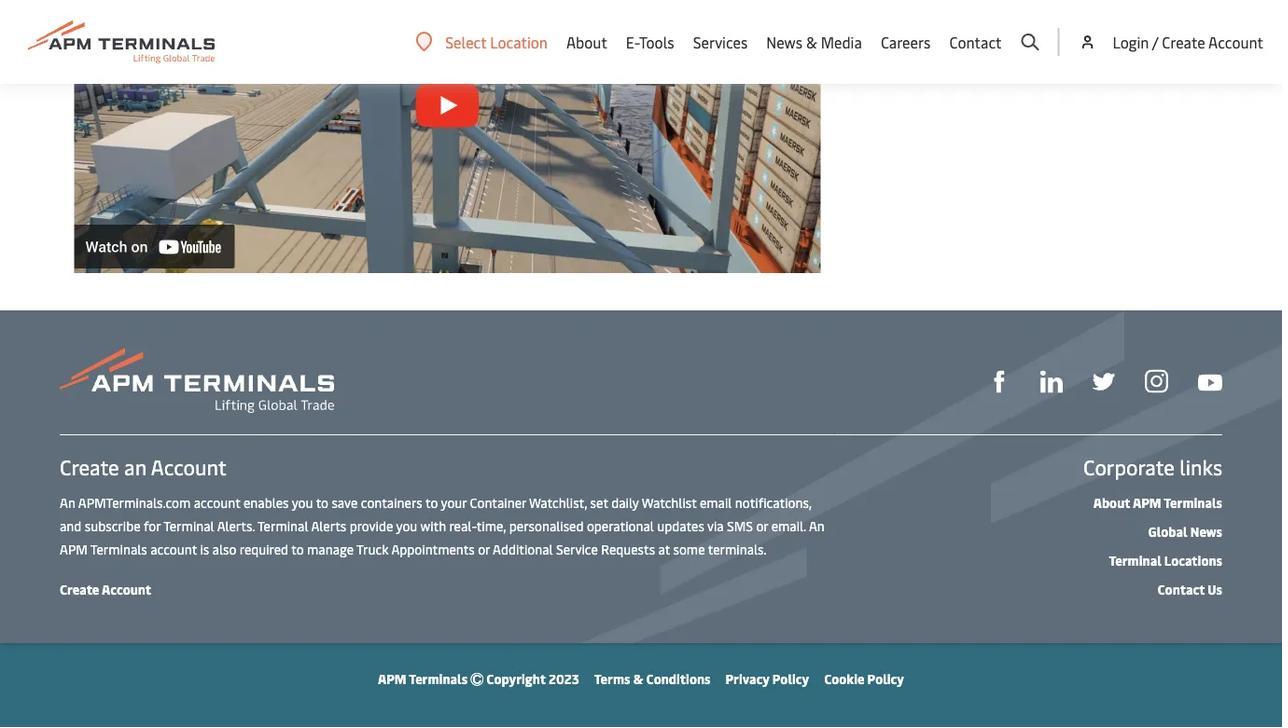 Task type: locate. For each thing, give the bounding box(es) containing it.
0 vertical spatial about
[[566, 32, 607, 52]]

0 vertical spatial account
[[194, 494, 240, 511]]

privacy policy
[[726, 670, 809, 688]]

1 vertical spatial about
[[1093, 494, 1130, 511]]

contact for contact us
[[1158, 581, 1205, 598]]

news
[[767, 32, 803, 52], [1191, 523, 1223, 540]]

account
[[1209, 32, 1264, 52], [151, 454, 227, 481], [102, 581, 151, 598]]

0 vertical spatial apm
[[1133, 494, 1161, 511]]

1 horizontal spatial to
[[316, 494, 329, 511]]

or right sms
[[756, 517, 768, 535]]

1 horizontal spatial &
[[806, 32, 817, 52]]

account left is
[[150, 540, 197, 558]]

terminal up is
[[163, 517, 214, 535]]

locations
[[1165, 552, 1223, 569]]

shape link
[[988, 368, 1011, 393]]

with
[[421, 517, 446, 535]]

subscribe
[[85, 517, 141, 535]]

your
[[441, 494, 467, 511]]

news left media
[[767, 32, 803, 52]]

updates
[[657, 517, 704, 535]]

apm down the and
[[60, 540, 88, 558]]

1 horizontal spatial about
[[1093, 494, 1130, 511]]

terms & conditions link
[[594, 670, 711, 688]]

you left with
[[396, 517, 417, 535]]

1 vertical spatial account
[[151, 454, 227, 481]]

news up locations
[[1191, 523, 1223, 540]]

contact down locations
[[1158, 581, 1205, 598]]

0 horizontal spatial contact
[[950, 32, 1002, 52]]

terminals left the ⓒ
[[409, 670, 468, 688]]

0 vertical spatial terminals
[[1164, 494, 1223, 511]]

terminal
[[163, 517, 214, 535], [258, 517, 308, 535], [1109, 552, 1162, 569]]

terminals down 'subscribe' on the bottom of the page
[[90, 540, 147, 558]]

contact us link
[[1158, 581, 1223, 598]]

or
[[756, 517, 768, 535], [478, 540, 490, 558]]

account right an
[[151, 454, 227, 481]]

to
[[316, 494, 329, 511], [426, 494, 438, 511], [291, 540, 304, 558]]

account right / in the right of the page
[[1209, 32, 1264, 52]]

login
[[1113, 32, 1149, 52]]

about down the corporate
[[1093, 494, 1130, 511]]

0 horizontal spatial policy
[[773, 670, 809, 688]]

2 horizontal spatial to
[[426, 494, 438, 511]]

policy for privacy policy
[[773, 670, 809, 688]]

2 vertical spatial create
[[60, 581, 99, 598]]

0 vertical spatial account
[[1209, 32, 1264, 52]]

contact for contact
[[950, 32, 1002, 52]]

1 vertical spatial &
[[633, 670, 643, 688]]

watchlist,
[[529, 494, 587, 511]]

about
[[566, 32, 607, 52], [1093, 494, 1130, 511]]

create left an
[[60, 454, 119, 481]]

is
[[200, 540, 209, 558]]

0 horizontal spatial apm
[[60, 540, 88, 558]]

global news
[[1149, 523, 1223, 540]]

0 horizontal spatial terminal
[[163, 517, 214, 535]]

& right terms at the left bottom of page
[[633, 670, 643, 688]]

alerts.
[[217, 517, 255, 535]]

0 horizontal spatial terminals
[[90, 540, 147, 558]]

select location
[[445, 32, 548, 52]]

0 horizontal spatial about
[[566, 32, 607, 52]]

account down 'subscribe' on the bottom of the page
[[102, 581, 151, 598]]

create
[[1162, 32, 1205, 52], [60, 454, 119, 481], [60, 581, 99, 598]]

0 horizontal spatial or
[[478, 540, 490, 558]]

an
[[60, 494, 75, 511], [809, 517, 825, 535]]

1 horizontal spatial or
[[756, 517, 768, 535]]

about left e-
[[566, 32, 607, 52]]

1 horizontal spatial contact
[[1158, 581, 1205, 598]]

and
[[60, 517, 82, 535]]

via
[[707, 517, 724, 535]]

contact button
[[950, 0, 1002, 84]]

2023
[[549, 670, 579, 688]]

create down the and
[[60, 581, 99, 598]]

apm
[[1133, 494, 1161, 511], [60, 540, 88, 558], [378, 670, 407, 688]]

2 policy from the left
[[868, 670, 904, 688]]

account
[[194, 494, 240, 511], [150, 540, 197, 558]]

daily
[[611, 494, 639, 511]]

copyright
[[487, 670, 546, 688]]

0 horizontal spatial news
[[767, 32, 803, 52]]

policy right cookie
[[868, 670, 904, 688]]

contact right careers
[[950, 32, 1002, 52]]

policy
[[773, 670, 809, 688], [868, 670, 904, 688]]

contact
[[950, 32, 1002, 52], [1158, 581, 1205, 598]]

0 horizontal spatial you
[[292, 494, 313, 511]]

apm terminals ⓒ copyright 2023
[[378, 670, 579, 688]]

to left save
[[316, 494, 329, 511]]

0 vertical spatial create
[[1162, 32, 1205, 52]]

apm up global
[[1133, 494, 1161, 511]]

create right / in the right of the page
[[1162, 32, 1205, 52]]

0 vertical spatial an
[[60, 494, 75, 511]]

1 vertical spatial create
[[60, 454, 119, 481]]

0 vertical spatial you
[[292, 494, 313, 511]]

1 horizontal spatial an
[[809, 517, 825, 535]]

1 horizontal spatial terminals
[[409, 670, 468, 688]]

account up "alerts."
[[194, 494, 240, 511]]

& for news
[[806, 32, 817, 52]]

to left your
[[426, 494, 438, 511]]

create for create account
[[60, 581, 99, 598]]

1 vertical spatial or
[[478, 540, 490, 558]]

1 vertical spatial account
[[150, 540, 197, 558]]

terminal down global
[[1109, 552, 1162, 569]]

0 horizontal spatial &
[[633, 670, 643, 688]]

privacy policy link
[[726, 670, 809, 688]]

terminal down enables
[[258, 517, 308, 535]]

2 horizontal spatial terminals
[[1164, 494, 1223, 511]]

& inside popup button
[[806, 32, 817, 52]]

create for create an account
[[60, 454, 119, 481]]

you
[[292, 494, 313, 511], [396, 517, 417, 535]]

&
[[806, 32, 817, 52], [633, 670, 643, 688]]

create account link
[[60, 581, 151, 598]]

1 vertical spatial apm
[[60, 540, 88, 558]]

0 vertical spatial news
[[767, 32, 803, 52]]

1 vertical spatial contact
[[1158, 581, 1205, 598]]

to left "manage"
[[291, 540, 304, 558]]

0 horizontal spatial an
[[60, 494, 75, 511]]

apm left the ⓒ
[[378, 670, 407, 688]]

policy for cookie policy
[[868, 670, 904, 688]]

0 vertical spatial contact
[[950, 32, 1002, 52]]

location
[[490, 32, 548, 52]]

an up the and
[[60, 494, 75, 511]]

you up alerts at the bottom left
[[292, 494, 313, 511]]

cookie policy link
[[824, 670, 904, 688]]

services
[[693, 32, 748, 52]]

1 horizontal spatial terminal
[[258, 517, 308, 535]]

real-
[[449, 517, 477, 535]]

1 horizontal spatial news
[[1191, 523, 1223, 540]]

alerts
[[311, 517, 346, 535]]

us
[[1208, 581, 1223, 598]]

0 vertical spatial &
[[806, 32, 817, 52]]

2 vertical spatial apm
[[378, 670, 407, 688]]

an right email.
[[809, 517, 825, 535]]

1 policy from the left
[[773, 670, 809, 688]]

terminals up global news
[[1164, 494, 1223, 511]]

1 vertical spatial terminals
[[90, 540, 147, 558]]

& left media
[[806, 32, 817, 52]]

news & media
[[767, 32, 862, 52]]

instagram link
[[1145, 368, 1168, 394]]

1 vertical spatial you
[[396, 517, 417, 535]]

or down time,
[[478, 540, 490, 558]]

sms
[[727, 517, 753, 535]]

1 horizontal spatial policy
[[868, 670, 904, 688]]

policy right privacy in the right of the page
[[773, 670, 809, 688]]



Task type: vqa. For each thing, say whether or not it's contained in the screenshot.
allowed
no



Task type: describe. For each thing, give the bounding box(es) containing it.
/
[[1152, 32, 1159, 52]]

required
[[240, 540, 288, 558]]

login / create account
[[1113, 32, 1264, 52]]

additional
[[493, 540, 553, 558]]

careers button
[[881, 0, 931, 84]]

tools
[[639, 32, 674, 52]]

1 vertical spatial news
[[1191, 523, 1223, 540]]

1 horizontal spatial apm
[[378, 670, 407, 688]]

account inside the login / create account link
[[1209, 32, 1264, 52]]

notifications,
[[735, 494, 812, 511]]

e-tools button
[[626, 0, 674, 84]]

0 vertical spatial or
[[756, 517, 768, 535]]

you tube link
[[1198, 369, 1223, 392]]

set
[[590, 494, 608, 511]]

email.
[[771, 517, 806, 535]]

container
[[470, 494, 526, 511]]

about for about apm terminals
[[1093, 494, 1130, 511]]

an apmterminals.com account enables you to save containers to your container watchlist, set daily watchlist email notifications, and subscribe for terminal alerts. terminal alerts provide you with real-time, personalised operational updates via sms or email. an apm terminals account is also required to manage truck appointments or additional service requests at some terminals.
[[60, 494, 825, 558]]

create account
[[60, 581, 151, 598]]

global
[[1149, 523, 1188, 540]]

for
[[144, 517, 161, 535]]

save
[[332, 494, 358, 511]]

select location button
[[416, 31, 548, 52]]

cookie policy
[[824, 670, 904, 688]]

1 horizontal spatial you
[[396, 517, 417, 535]]

news inside popup button
[[767, 32, 803, 52]]

& for terms
[[633, 670, 643, 688]]

truck
[[357, 540, 389, 558]]

an
[[124, 454, 147, 481]]

select
[[445, 32, 487, 52]]

also
[[212, 540, 236, 558]]

terms
[[594, 670, 630, 688]]

apmt footer logo image
[[60, 348, 334, 413]]

some
[[673, 540, 705, 558]]

linkedin__x28_alt_x29__3_ link
[[1041, 368, 1063, 393]]

services button
[[693, 0, 748, 84]]

instagram image
[[1145, 370, 1168, 394]]

apmterminals.com
[[78, 494, 191, 511]]

2 vertical spatial terminals
[[409, 670, 468, 688]]

2 horizontal spatial apm
[[1133, 494, 1161, 511]]

links
[[1180, 454, 1223, 481]]

e-tools
[[626, 32, 674, 52]]

1 vertical spatial an
[[809, 517, 825, 535]]

about apm terminals link
[[1093, 494, 1223, 511]]

twitter image
[[1093, 371, 1115, 393]]

youtube image
[[1198, 375, 1223, 391]]

provide
[[350, 517, 393, 535]]

corporate links
[[1084, 454, 1223, 481]]

requests
[[601, 540, 655, 558]]

personalised
[[509, 517, 584, 535]]

apm inside an apmterminals.com account enables you to save containers to your container watchlist, set daily watchlist email notifications, and subscribe for terminal alerts. terminal alerts provide you with real-time, personalised operational updates via sms or email. an apm terminals account is also required to manage truck appointments or additional service requests at some terminals.
[[60, 540, 88, 558]]

login / create account link
[[1078, 0, 1264, 84]]

2 horizontal spatial terminal
[[1109, 552, 1162, 569]]

corporate
[[1084, 454, 1175, 481]]

about button
[[566, 0, 607, 84]]

news & media button
[[767, 0, 862, 84]]

about apm terminals
[[1093, 494, 1223, 511]]

terminals inside an apmterminals.com account enables you to save containers to your container watchlist, set daily watchlist email notifications, and subscribe for terminal alerts. terminal alerts provide you with real-time, personalised operational updates via sms or email. an apm terminals account is also required to manage truck appointments or additional service requests at some terminals.
[[90, 540, 147, 558]]

service
[[556, 540, 598, 558]]

containers
[[361, 494, 423, 511]]

linkedin image
[[1041, 371, 1063, 393]]

conditions
[[646, 670, 711, 688]]

global news link
[[1149, 523, 1223, 540]]

create an account
[[60, 454, 227, 481]]

manage
[[307, 540, 354, 558]]

time,
[[477, 517, 506, 535]]

about for about
[[566, 32, 607, 52]]

0 horizontal spatial to
[[291, 540, 304, 558]]

watchlist
[[642, 494, 697, 511]]

appointments
[[391, 540, 475, 558]]

operational
[[587, 517, 654, 535]]

terms & conditions
[[594, 670, 711, 688]]

cookie
[[824, 670, 865, 688]]

contact us
[[1158, 581, 1223, 598]]

terminals.
[[708, 540, 767, 558]]

e-
[[626, 32, 639, 52]]

terminal locations
[[1109, 552, 1223, 569]]

fill 44 link
[[1093, 368, 1115, 393]]

careers
[[881, 32, 931, 52]]

at
[[658, 540, 670, 558]]

facebook image
[[988, 371, 1011, 393]]

media
[[821, 32, 862, 52]]

email
[[700, 494, 732, 511]]

enables
[[243, 494, 289, 511]]

2 vertical spatial account
[[102, 581, 151, 598]]

terminal locations link
[[1109, 552, 1223, 569]]

privacy
[[726, 670, 770, 688]]

ⓒ
[[471, 670, 484, 688]]



